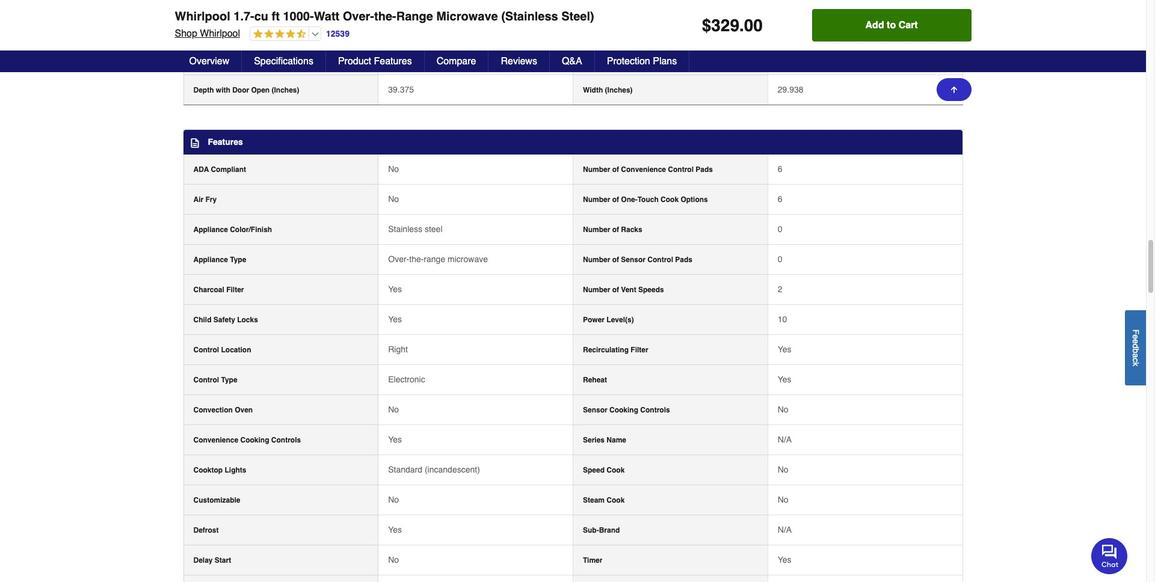 Task type: locate. For each thing, give the bounding box(es) containing it.
steel
[[425, 225, 443, 234]]

cooking for sensor
[[610, 406, 639, 415]]

control up options
[[668, 166, 694, 174]]

5 number from the top
[[583, 286, 611, 295]]

1 vertical spatial sensor
[[583, 406, 608, 415]]

convenience cooking controls
[[194, 437, 301, 445]]

cook right 'steam'
[[607, 497, 625, 505]]

0 vertical spatial convenience
[[621, 166, 666, 174]]

1 vertical spatial over-
[[388, 255, 409, 264]]

filter right the charcoal
[[226, 286, 244, 295]]

number down number of racks
[[583, 256, 611, 264]]

0 vertical spatial over-
[[343, 10, 374, 23]]

shop whirlpool
[[175, 28, 240, 39]]

of up 'number of one-touch cook options'
[[613, 166, 619, 174]]

product
[[338, 56, 371, 67]]

depth
[[194, 56, 214, 65], [194, 86, 214, 95]]

depth left with
[[194, 86, 214, 95]]

racks
[[621, 226, 643, 234]]

number up power
[[583, 286, 611, 295]]

0 vertical spatial sensor
[[621, 256, 646, 264]]

reviews
[[501, 56, 537, 67]]

width
[[222, 26, 242, 34], [583, 86, 603, 95]]

the- up product features button
[[374, 10, 397, 23]]

1 of from the top
[[613, 166, 619, 174]]

number for number of one-touch cook options
[[583, 196, 611, 204]]

whirlpool up depth (inches)
[[200, 28, 240, 39]]

0 horizontal spatial controls
[[271, 437, 301, 445]]

0 horizontal spatial the-
[[374, 10, 397, 23]]

appliance down the fry
[[194, 226, 228, 234]]

1 6 from the top
[[778, 164, 783, 174]]

2 n/a from the top
[[778, 526, 792, 535]]

protection plans
[[607, 56, 677, 67]]

1 horizontal spatial width
[[583, 86, 603, 95]]

1 horizontal spatial the-
[[409, 255, 424, 264]]

2 0 from the top
[[778, 255, 783, 264]]

1 vertical spatial 0
[[778, 255, 783, 264]]

0 vertical spatial n/a
[[778, 435, 792, 445]]

n/a for sub-brand
[[778, 526, 792, 535]]

number for number of vent speeds
[[583, 286, 611, 295]]

over- down stainless
[[388, 255, 409, 264]]

ft
[[272, 10, 280, 23]]

control up "speeds"
[[648, 256, 674, 264]]

speed
[[583, 467, 605, 475]]

reviews button
[[489, 51, 550, 72]]

1 n/a from the top
[[778, 435, 792, 445]]

controls for convenience cooking controls
[[271, 437, 301, 445]]

1 vertical spatial filter
[[631, 346, 649, 355]]

1 number from the top
[[583, 166, 611, 174]]

options
[[681, 196, 708, 204]]

1 vertical spatial cook
[[607, 467, 625, 475]]

0 for over-the-range microwave
[[778, 255, 783, 264]]

cooking down oven
[[240, 437, 269, 445]]

convection oven
[[194, 406, 253, 415]]

sub-brand
[[583, 527, 620, 535]]

control left location
[[194, 346, 219, 355]]

timer
[[583, 557, 603, 565]]

0 horizontal spatial over-
[[343, 10, 374, 23]]

type for electronic
[[221, 376, 238, 385]]

1 vertical spatial n/a
[[778, 526, 792, 535]]

0 vertical spatial 6
[[778, 164, 783, 174]]

5 of from the top
[[613, 286, 619, 295]]

1 appliance from the top
[[194, 226, 228, 234]]

width down 1.7- at the left top of the page
[[222, 26, 242, 34]]

series
[[583, 437, 605, 445]]

standard (incandescent)
[[388, 465, 480, 475]]

of for vent
[[613, 286, 619, 295]]

whirlpool up cut-
[[175, 10, 230, 23]]

level(s)
[[607, 316, 634, 325]]

of
[[613, 166, 619, 174], [613, 196, 619, 204], [613, 226, 619, 234], [613, 256, 619, 264], [613, 286, 619, 295]]

n/a
[[778, 435, 792, 445], [778, 526, 792, 535]]

pads for 6
[[696, 166, 713, 174]]

0 horizontal spatial width
[[222, 26, 242, 34]]

2 6 from the top
[[778, 195, 783, 204]]

controls for sensor cooking controls
[[641, 406, 670, 415]]

cook right speed
[[607, 467, 625, 475]]

3 number from the top
[[583, 226, 611, 234]]

0 vertical spatial 0
[[778, 225, 783, 234]]

product features
[[338, 56, 412, 67]]

width down weight
[[583, 86, 603, 95]]

1 vertical spatial features
[[208, 137, 243, 147]]

appliance color/finish
[[194, 226, 272, 234]]

0 horizontal spatial convenience
[[194, 437, 238, 445]]

39.375
[[388, 85, 414, 95]]

microwave
[[448, 255, 488, 264]]

0 horizontal spatial filter
[[226, 286, 244, 295]]

(inches) down 'cu'
[[244, 26, 272, 34]]

add to cart
[[866, 20, 918, 31]]

2 vertical spatial cook
[[607, 497, 625, 505]]

0 vertical spatial width
[[222, 26, 242, 34]]

features up the 39.375
[[374, 56, 412, 67]]

yes
[[388, 285, 402, 295], [388, 315, 402, 325], [778, 345, 792, 355], [778, 375, 792, 385], [388, 435, 402, 445], [388, 526, 402, 535], [778, 556, 792, 565]]

1 vertical spatial appliance
[[194, 256, 228, 264]]

0 vertical spatial type
[[230, 256, 246, 264]]

recirculating filter
[[583, 346, 649, 355]]

2 appliance from the top
[[194, 256, 228, 264]]

add to cart button
[[812, 9, 972, 42]]

1 horizontal spatial pads
[[696, 166, 713, 174]]

2 depth from the top
[[194, 86, 214, 95]]

1 vertical spatial type
[[221, 376, 238, 385]]

notes image
[[190, 138, 200, 148]]

a
[[1132, 353, 1141, 358]]

1 horizontal spatial cooking
[[610, 406, 639, 415]]

e up d
[[1132, 335, 1141, 339]]

defrost
[[194, 527, 219, 535]]

0 vertical spatial appliance
[[194, 226, 228, 234]]

ada compliant
[[194, 166, 246, 174]]

convenience up 'number of one-touch cook options'
[[621, 166, 666, 174]]

2 number from the top
[[583, 196, 611, 204]]

1 e from the top
[[1132, 335, 1141, 339]]

control up convection on the bottom left
[[194, 376, 219, 385]]

of left one-
[[613, 196, 619, 204]]

00
[[744, 16, 763, 35]]

1 horizontal spatial filter
[[631, 346, 649, 355]]

0 horizontal spatial pads
[[676, 256, 693, 264]]

convenience down convection on the bottom left
[[194, 437, 238, 445]]

1 horizontal spatial features
[[374, 56, 412, 67]]

cook right touch
[[661, 196, 679, 204]]

0 vertical spatial pads
[[696, 166, 713, 174]]

safety
[[214, 316, 235, 325]]

over- up 12539
[[343, 10, 374, 23]]

location
[[221, 346, 251, 355]]

3 of from the top
[[613, 226, 619, 234]]

shop
[[175, 28, 197, 39]]

(lbs.)
[[609, 56, 626, 65]]

0 vertical spatial filter
[[226, 286, 244, 295]]

1 vertical spatial cooking
[[240, 437, 269, 445]]

filter right recirculating
[[631, 346, 649, 355]]

c
[[1132, 358, 1141, 362]]

(inches)
[[244, 26, 272, 34], [216, 56, 244, 65], [272, 86, 299, 95], [605, 86, 633, 95]]

product features button
[[326, 51, 425, 72]]

0 vertical spatial controls
[[641, 406, 670, 415]]

6
[[778, 164, 783, 174], [778, 195, 783, 204]]

0 horizontal spatial cooking
[[240, 437, 269, 445]]

stainless
[[388, 225, 423, 234]]

overview
[[189, 56, 229, 67]]

of left the racks at the right top of page
[[613, 226, 619, 234]]

1 vertical spatial controls
[[271, 437, 301, 445]]

1 vertical spatial width
[[583, 86, 603, 95]]

type down appliance color/finish
[[230, 256, 246, 264]]

0 horizontal spatial features
[[208, 137, 243, 147]]

0 vertical spatial cook
[[661, 196, 679, 204]]

$
[[702, 16, 712, 35]]

sensor down reheat
[[583, 406, 608, 415]]

of left vent
[[613, 286, 619, 295]]

1 0 from the top
[[778, 225, 783, 234]]

0 vertical spatial the-
[[374, 10, 397, 23]]

whirlpool
[[175, 10, 230, 23], [200, 28, 240, 39]]

6 for number of convenience control pads
[[778, 164, 783, 174]]

0 vertical spatial cooking
[[610, 406, 639, 415]]

depth for 15.563
[[194, 56, 214, 65]]

sensor cooking controls
[[583, 406, 670, 415]]

depth (inches)
[[194, 56, 244, 65]]

appliance up the charcoal
[[194, 256, 228, 264]]

cooking up name
[[610, 406, 639, 415]]

1 vertical spatial depth
[[194, 86, 214, 95]]

d
[[1132, 344, 1141, 349]]

appliance type
[[194, 256, 246, 264]]

e up b
[[1132, 339, 1141, 344]]

filter
[[226, 286, 244, 295], [631, 346, 649, 355]]

number left the racks at the right top of page
[[583, 226, 611, 234]]

number of convenience control pads
[[583, 166, 713, 174]]

control
[[668, 166, 694, 174], [648, 256, 674, 264], [194, 346, 219, 355], [194, 376, 219, 385]]

0 vertical spatial depth
[[194, 56, 214, 65]]

4 of from the top
[[613, 256, 619, 264]]

0 vertical spatial whirlpool
[[175, 10, 230, 23]]

over-
[[343, 10, 374, 23], [388, 255, 409, 264]]

protection plans button
[[595, 51, 690, 72]]

number left one-
[[583, 196, 611, 204]]

speed cook
[[583, 467, 625, 475]]

2 of from the top
[[613, 196, 619, 204]]

over-the-range microwave
[[388, 255, 488, 264]]

features
[[374, 56, 412, 67], [208, 137, 243, 147]]

steam cook
[[583, 497, 625, 505]]

of down number of racks
[[613, 256, 619, 264]]

0 horizontal spatial sensor
[[583, 406, 608, 415]]

1 depth from the top
[[194, 56, 214, 65]]

the-
[[374, 10, 397, 23], [409, 255, 424, 264]]

cut-out width (inches)
[[194, 26, 272, 34]]

sensor down the racks at the right top of page
[[621, 256, 646, 264]]

cook
[[661, 196, 679, 204], [607, 467, 625, 475], [607, 497, 625, 505]]

1 horizontal spatial controls
[[641, 406, 670, 415]]

1 vertical spatial 6
[[778, 195, 783, 204]]

1 horizontal spatial convenience
[[621, 166, 666, 174]]

(stainless
[[502, 10, 558, 23]]

compare button
[[425, 51, 489, 72]]

microwave
[[437, 10, 498, 23]]

control location
[[194, 346, 251, 355]]

0 vertical spatial features
[[374, 56, 412, 67]]

no
[[388, 164, 399, 174], [388, 195, 399, 204], [388, 405, 399, 415], [778, 405, 789, 415], [778, 465, 789, 475], [388, 496, 399, 505], [778, 496, 789, 505], [388, 556, 399, 565]]

features up compliant
[[208, 137, 243, 147]]

number up 'number of one-touch cook options'
[[583, 166, 611, 174]]

cooking for convenience
[[240, 437, 269, 445]]

standard
[[388, 465, 423, 475]]

1 vertical spatial pads
[[676, 256, 693, 264]]

the- down stainless steel in the left top of the page
[[409, 255, 424, 264]]

recirculating
[[583, 346, 629, 355]]

cook for no
[[607, 497, 625, 505]]

depth down shop whirlpool
[[194, 56, 214, 65]]

type up convection oven at left bottom
[[221, 376, 238, 385]]

4 number from the top
[[583, 256, 611, 264]]

color/finish
[[230, 226, 272, 234]]



Task type: describe. For each thing, give the bounding box(es) containing it.
with
[[216, 86, 230, 95]]

(inches) down cut-out width (inches)
[[216, 56, 244, 65]]

1 vertical spatial whirlpool
[[200, 28, 240, 39]]

filter for recirculating filter
[[631, 346, 649, 355]]

cook for standard (incandescent)
[[607, 467, 625, 475]]

10
[[778, 315, 788, 325]]

overview button
[[177, 51, 242, 72]]

329
[[712, 16, 740, 35]]

reheat
[[583, 376, 607, 385]]

cooktop lights
[[194, 467, 246, 475]]

watt
[[314, 10, 340, 23]]

brand
[[599, 527, 620, 535]]

b
[[1132, 349, 1141, 353]]

series name
[[583, 437, 627, 445]]

number of racks
[[583, 226, 643, 234]]

f e e d b a c k button
[[1126, 310, 1147, 386]]

number for number of sensor control pads
[[583, 256, 611, 264]]

depth for 39.375
[[194, 86, 214, 95]]

k
[[1132, 362, 1141, 366]]

range
[[396, 10, 433, 23]]

chat invite button image
[[1092, 538, 1129, 575]]

oven
[[235, 406, 253, 415]]

1 vertical spatial the-
[[409, 255, 424, 264]]

n/a for series name
[[778, 435, 792, 445]]

to
[[887, 20, 896, 31]]

6 for number of one-touch cook options
[[778, 195, 783, 204]]

filter for charcoal filter
[[226, 286, 244, 295]]

customizable
[[194, 497, 240, 505]]

appliance for over-the-range microwave
[[194, 256, 228, 264]]

power level(s)
[[583, 316, 634, 325]]

stainless steel
[[388, 225, 443, 234]]

of for one-
[[613, 196, 619, 204]]

features inside button
[[374, 56, 412, 67]]

out
[[208, 26, 220, 34]]

0 for stainless steel
[[778, 225, 783, 234]]

charcoal
[[194, 286, 224, 295]]

touch
[[638, 196, 659, 204]]

specifications button
[[242, 51, 326, 72]]

1.7-
[[234, 10, 254, 23]]

of for sensor
[[613, 256, 619, 264]]

(inches) down (lbs.)
[[605, 86, 633, 95]]

convection
[[194, 406, 233, 415]]

$ 329 . 00
[[702, 16, 763, 35]]

power
[[583, 316, 605, 325]]

of for convenience
[[613, 166, 619, 174]]

(incandescent)
[[425, 465, 480, 475]]

f e e d b a c k
[[1132, 329, 1141, 366]]

fry
[[206, 196, 217, 204]]

1 horizontal spatial over-
[[388, 255, 409, 264]]

compliant
[[211, 166, 246, 174]]

of for racks
[[613, 226, 619, 234]]

pads for 0
[[676, 256, 693, 264]]

vent
[[621, 286, 637, 295]]

2
[[778, 285, 783, 295]]

f
[[1132, 329, 1141, 335]]

4.5 stars image
[[250, 29, 306, 40]]

appliance for stainless steel
[[194, 226, 228, 234]]

(inches) right open
[[272, 86, 299, 95]]

air
[[194, 196, 204, 204]]

depth with door open (inches)
[[194, 86, 299, 95]]

protection
[[607, 56, 651, 67]]

type for over-the-range microwave
[[230, 256, 246, 264]]

cut-
[[194, 26, 208, 34]]

1 horizontal spatial sensor
[[621, 256, 646, 264]]

.
[[740, 16, 744, 35]]

delay start
[[194, 557, 231, 565]]

child
[[194, 316, 212, 325]]

child safety locks
[[194, 316, 258, 325]]

cart
[[899, 20, 918, 31]]

1 vertical spatial convenience
[[194, 437, 238, 445]]

sub-
[[583, 527, 599, 535]]

number of sensor control pads
[[583, 256, 693, 264]]

number of vent speeds
[[583, 286, 664, 295]]

range
[[424, 255, 446, 264]]

2 e from the top
[[1132, 339, 1141, 344]]

name
[[607, 437, 627, 445]]

arrow up image
[[950, 85, 959, 95]]

12539
[[326, 29, 350, 38]]

steam
[[583, 497, 605, 505]]

number for number of racks
[[583, 226, 611, 234]]

air fry
[[194, 196, 217, 204]]

15.563
[[388, 55, 414, 65]]

one-
[[621, 196, 638, 204]]

delay
[[194, 557, 213, 565]]

cu
[[254, 10, 269, 23]]

right
[[388, 345, 408, 355]]

locks
[[237, 316, 258, 325]]

1000-
[[283, 10, 314, 23]]

width (inches)
[[583, 86, 633, 95]]

steel)
[[562, 10, 595, 23]]

add
[[866, 20, 885, 31]]

plans
[[653, 56, 677, 67]]

number for number of convenience control pads
[[583, 166, 611, 174]]

number of one-touch cook options
[[583, 196, 708, 204]]

specifications
[[254, 56, 314, 67]]

door
[[232, 86, 249, 95]]



Task type: vqa. For each thing, say whether or not it's contained in the screenshot.


